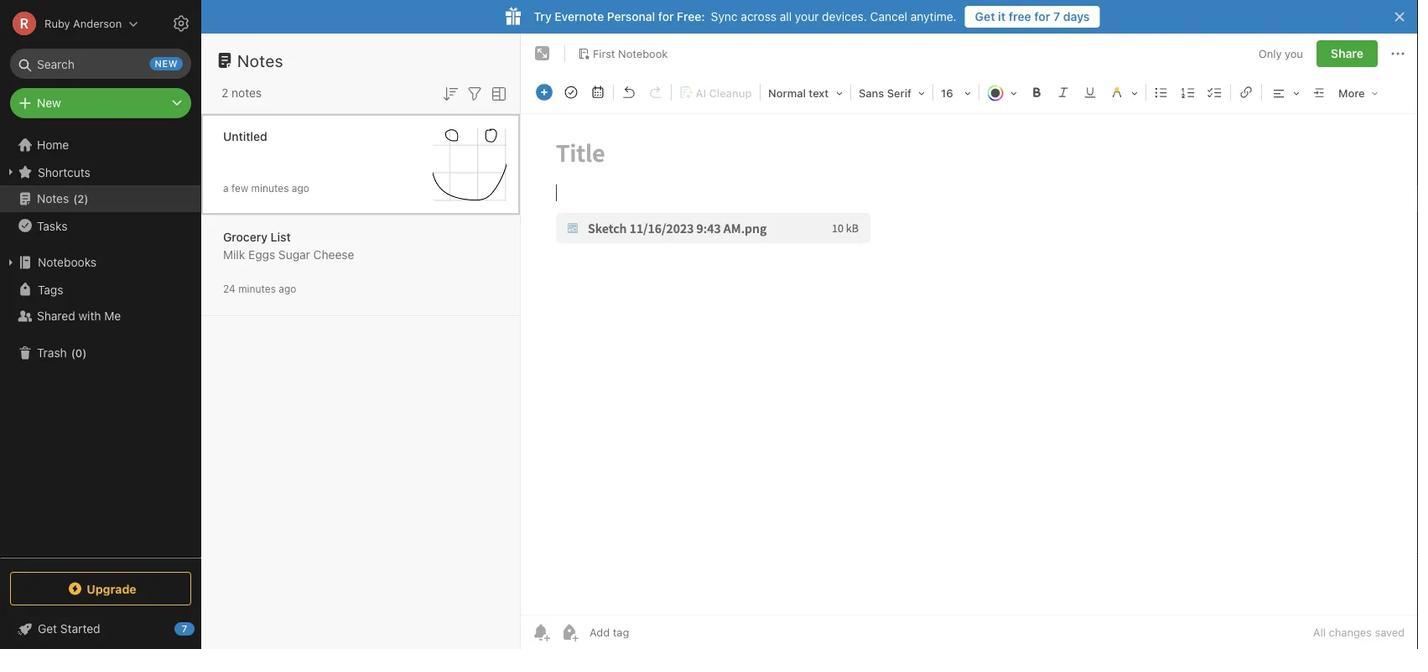 Task type: describe. For each thing, give the bounding box(es) containing it.
home link
[[0, 132, 201, 159]]

get started
[[38, 622, 100, 636]]

cheese
[[313, 248, 354, 262]]

grocery
[[223, 230, 268, 244]]

normal
[[768, 87, 806, 99]]

note window element
[[521, 34, 1418, 649]]

for for free:
[[658, 10, 674, 23]]

7 inside help and learning task checklist field
[[182, 624, 187, 635]]

trash
[[37, 346, 67, 360]]

across
[[741, 10, 777, 23]]

add filters image
[[465, 84, 485, 104]]

Heading level field
[[762, 81, 849, 105]]

( for notes
[[73, 192, 77, 205]]

personal
[[607, 10, 655, 23]]

normal text
[[768, 87, 829, 99]]

with
[[78, 309, 101, 323]]

bulleted list image
[[1150, 81, 1173, 104]]

untitled
[[223, 130, 267, 143]]

tree containing home
[[0, 132, 201, 557]]

new button
[[10, 88, 191, 118]]

changes
[[1329, 626, 1372, 639]]

notebooks link
[[0, 249, 200, 276]]

home
[[37, 138, 69, 152]]

Help and Learning task checklist field
[[0, 616, 201, 642]]

( for trash
[[71, 347, 75, 359]]

first notebook
[[593, 47, 668, 60]]

numbered list image
[[1177, 81, 1200, 104]]

Sort options field
[[440, 82, 460, 104]]

Font color field
[[981, 81, 1023, 105]]

more
[[1339, 87, 1365, 99]]

Insert field
[[532, 81, 557, 104]]

trash ( 0 )
[[37, 346, 87, 360]]

share
[[1331, 47, 1364, 60]]

a few minutes ago
[[223, 182, 309, 194]]

insert link image
[[1235, 81, 1258, 104]]

you
[[1285, 47, 1303, 60]]

1 vertical spatial minutes
[[238, 283, 276, 295]]

1 vertical spatial ago
[[279, 283, 296, 295]]

shared with me link
[[0, 303, 200, 330]]

underline image
[[1079, 81, 1102, 104]]

get for get started
[[38, 622, 57, 636]]

tasks
[[37, 219, 67, 233]]

Alignment field
[[1264, 81, 1306, 105]]

shared
[[37, 309, 75, 323]]

View options field
[[485, 82, 509, 104]]

days
[[1063, 10, 1090, 23]]

upgrade
[[87, 582, 136, 596]]

all changes saved
[[1313, 626, 1405, 639]]

More field
[[1333, 81, 1384, 105]]

new search field
[[22, 49, 183, 79]]

Font family field
[[853, 81, 931, 105]]

bold image
[[1025, 81, 1048, 104]]

More actions field
[[1388, 40, 1408, 67]]

shortcuts button
[[0, 159, 200, 185]]

Font size field
[[935, 81, 977, 105]]

milk
[[223, 248, 245, 262]]

few
[[231, 182, 248, 194]]

more actions image
[[1388, 44, 1408, 64]]

2 notes
[[221, 86, 262, 100]]

shared with me
[[37, 309, 121, 323]]

add a reminder image
[[531, 622, 551, 642]]

share button
[[1317, 40, 1378, 67]]

serif
[[887, 87, 912, 99]]

16
[[941, 87, 953, 99]]

ruby anderson
[[44, 17, 122, 30]]

2 inside note list element
[[221, 86, 228, 100]]

expand notebooks image
[[4, 256, 18, 269]]

Account field
[[0, 7, 139, 40]]

a
[[223, 182, 229, 194]]

get it free for 7 days
[[975, 10, 1090, 23]]

settings image
[[171, 13, 191, 34]]

task image
[[559, 81, 583, 104]]

all
[[780, 10, 792, 23]]

2 inside notes ( 2 )
[[77, 192, 84, 205]]



Task type: locate. For each thing, give the bounding box(es) containing it.
2
[[221, 86, 228, 100], [77, 192, 84, 205]]

for right free
[[1034, 10, 1050, 23]]

notes up notes
[[237, 50, 284, 70]]

devices.
[[822, 10, 867, 23]]

sugar
[[278, 248, 310, 262]]

sans
[[859, 87, 884, 99]]

notes
[[232, 86, 262, 100]]

first
[[593, 47, 615, 60]]

7
[[1053, 10, 1060, 23], [182, 624, 187, 635]]

0 vertical spatial 2
[[221, 86, 228, 100]]

try
[[534, 10, 552, 23]]

italic image
[[1052, 81, 1075, 104]]

(
[[73, 192, 77, 205], [71, 347, 75, 359]]

Highlight field
[[1104, 81, 1144, 105]]

saved
[[1375, 626, 1405, 639]]

notes for notes
[[237, 50, 284, 70]]

notes for notes ( 2 )
[[37, 192, 69, 205]]

sync
[[711, 10, 738, 23]]

checklist image
[[1204, 81, 1227, 104]]

first notebook button
[[572, 42, 674, 65]]

Add tag field
[[588, 625, 714, 640]]

text
[[809, 87, 829, 99]]

1 vertical spatial get
[[38, 622, 57, 636]]

anderson
[[73, 17, 122, 30]]

expand note image
[[533, 44, 553, 64]]

( down shortcuts
[[73, 192, 77, 205]]

upgrade button
[[10, 572, 191, 606]]

for
[[658, 10, 674, 23], [1034, 10, 1050, 23]]

get inside button
[[975, 10, 995, 23]]

anytime.
[[911, 10, 957, 23]]

0 horizontal spatial get
[[38, 622, 57, 636]]

undo image
[[617, 81, 641, 104]]

)
[[84, 192, 88, 205], [82, 347, 87, 359]]

free:
[[677, 10, 705, 23]]

) right the trash
[[82, 347, 87, 359]]

try evernote personal for free: sync across all your devices. cancel anytime.
[[534, 10, 957, 23]]

cancel
[[870, 10, 907, 23]]

( inside notes ( 2 )
[[73, 192, 77, 205]]

it
[[998, 10, 1006, 23]]

) for trash
[[82, 347, 87, 359]]

Add filters field
[[465, 82, 485, 104]]

indent image
[[1308, 81, 1331, 104]]

( right the trash
[[71, 347, 75, 359]]

1 horizontal spatial 2
[[221, 86, 228, 100]]

for inside get it free for 7 days button
[[1034, 10, 1050, 23]]

tags button
[[0, 276, 200, 303]]

only you
[[1259, 47, 1303, 60]]

grocery list
[[223, 230, 291, 244]]

1 vertical spatial )
[[82, 347, 87, 359]]

0 vertical spatial (
[[73, 192, 77, 205]]

started
[[60, 622, 100, 636]]

minutes right few
[[251, 182, 289, 194]]

7 inside button
[[1053, 10, 1060, 23]]

) down shortcuts button
[[84, 192, 88, 205]]

get inside help and learning task checklist field
[[38, 622, 57, 636]]

click to collapse image
[[195, 618, 208, 638]]

1 vertical spatial notes
[[37, 192, 69, 205]]

free
[[1009, 10, 1031, 23]]

your
[[795, 10, 819, 23]]

1 horizontal spatial for
[[1034, 10, 1050, 23]]

get left started
[[38, 622, 57, 636]]

me
[[104, 309, 121, 323]]

get
[[975, 10, 995, 23], [38, 622, 57, 636]]

1 vertical spatial 2
[[77, 192, 84, 205]]

all
[[1313, 626, 1326, 639]]

sans serif
[[859, 87, 912, 99]]

notes up tasks
[[37, 192, 69, 205]]

list
[[271, 230, 291, 244]]

0 horizontal spatial for
[[658, 10, 674, 23]]

0 vertical spatial minutes
[[251, 182, 289, 194]]

tasks button
[[0, 212, 200, 239]]

24
[[223, 283, 236, 295]]

0 vertical spatial )
[[84, 192, 88, 205]]

1 horizontal spatial get
[[975, 10, 995, 23]]

0 vertical spatial get
[[975, 10, 995, 23]]

notes inside note list element
[[237, 50, 284, 70]]

0 vertical spatial ago
[[292, 182, 309, 194]]

new
[[37, 96, 61, 110]]

Note Editor text field
[[521, 114, 1418, 615]]

) for notes
[[84, 192, 88, 205]]

minutes right 24
[[238, 283, 276, 295]]

note list element
[[201, 34, 521, 649]]

eggs
[[248, 248, 275, 262]]

1 vertical spatial 7
[[182, 624, 187, 635]]

1 horizontal spatial notes
[[237, 50, 284, 70]]

2 for from the left
[[1034, 10, 1050, 23]]

tags
[[38, 282, 63, 296]]

for left free:
[[658, 10, 674, 23]]

only
[[1259, 47, 1282, 60]]

tree
[[0, 132, 201, 557]]

ago
[[292, 182, 309, 194], [279, 283, 296, 295]]

0 vertical spatial notes
[[237, 50, 284, 70]]

ago right few
[[292, 182, 309, 194]]

milk eggs sugar cheese
[[223, 248, 354, 262]]

0 vertical spatial 7
[[1053, 10, 1060, 23]]

Search text field
[[22, 49, 179, 79]]

1 for from the left
[[658, 10, 674, 23]]

0
[[75, 347, 82, 359]]

7 left days
[[1053, 10, 1060, 23]]

evernote
[[555, 10, 604, 23]]

thumbnail image
[[433, 128, 507, 202]]

for for 7
[[1034, 10, 1050, 23]]

get for get it free for 7 days
[[975, 10, 995, 23]]

2 left notes
[[221, 86, 228, 100]]

get left it
[[975, 10, 995, 23]]

2 down shortcuts
[[77, 192, 84, 205]]

1 vertical spatial (
[[71, 347, 75, 359]]

calendar event image
[[586, 81, 610, 104]]

new
[[155, 58, 178, 69]]

7 left click to collapse icon
[[182, 624, 187, 635]]

notes ( 2 )
[[37, 192, 88, 205]]

24 minutes ago
[[223, 283, 296, 295]]

get it free for 7 days button
[[965, 6, 1100, 28]]

notebooks
[[38, 255, 97, 269]]

) inside trash ( 0 )
[[82, 347, 87, 359]]

notes
[[237, 50, 284, 70], [37, 192, 69, 205]]

notes inside tree
[[37, 192, 69, 205]]

add tag image
[[559, 622, 580, 642]]

1 horizontal spatial 7
[[1053, 10, 1060, 23]]

notebook
[[618, 47, 668, 60]]

( inside trash ( 0 )
[[71, 347, 75, 359]]

0 horizontal spatial 2
[[77, 192, 84, 205]]

ruby
[[44, 17, 70, 30]]

) inside notes ( 2 )
[[84, 192, 88, 205]]

0 horizontal spatial notes
[[37, 192, 69, 205]]

0 horizontal spatial 7
[[182, 624, 187, 635]]

ago down milk eggs sugar cheese
[[279, 283, 296, 295]]

minutes
[[251, 182, 289, 194], [238, 283, 276, 295]]

shortcuts
[[38, 165, 90, 179]]



Task type: vqa. For each thing, say whether or not it's contained in the screenshot.
An ad button
no



